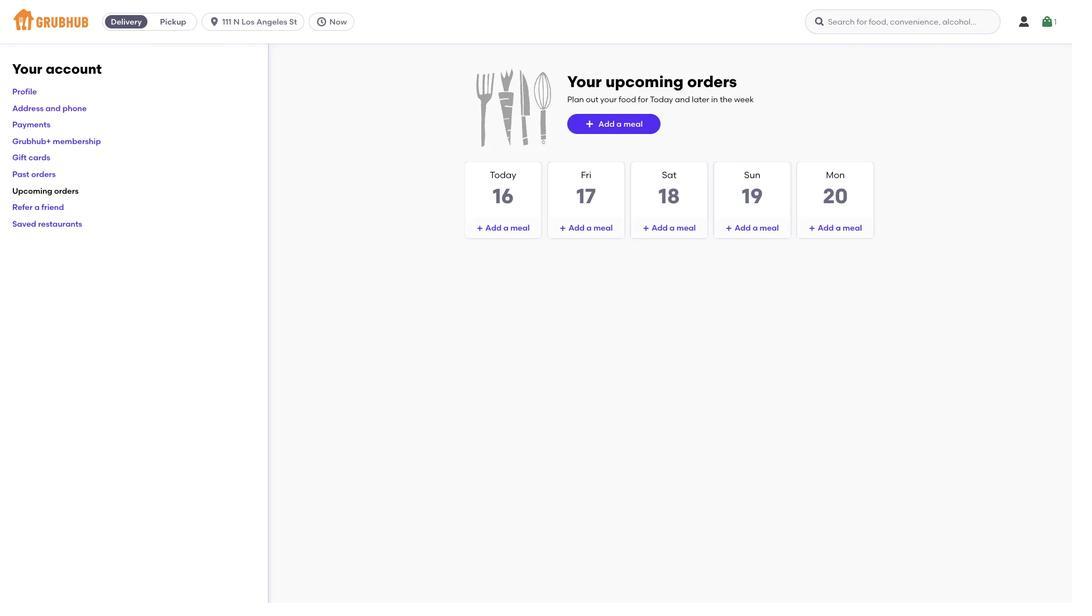 Task type: describe. For each thing, give the bounding box(es) containing it.
your
[[601, 95, 617, 104]]

add for 17
[[569, 223, 585, 233]]

add a meal button for 16
[[465, 218, 541, 238]]

address
[[12, 103, 44, 113]]

add a meal button for 19
[[715, 218, 791, 238]]

add down your
[[599, 119, 615, 129]]

your for account
[[12, 61, 42, 77]]

18
[[659, 184, 680, 209]]

0 horizontal spatial and
[[46, 103, 61, 113]]

refer a friend link
[[12, 202, 64, 212]]

mon 20
[[823, 170, 848, 209]]

food
[[619, 95, 636, 104]]

a for 19
[[753, 223, 758, 233]]

payments
[[12, 120, 50, 129]]

grubhub+ membership link
[[12, 136, 101, 146]]

add a meal button for 20
[[798, 218, 874, 238]]

meal for 17
[[594, 223, 613, 233]]

1 vertical spatial today
[[490, 170, 517, 180]]

111
[[222, 17, 232, 27]]

restaurants
[[38, 219, 82, 228]]

the
[[720, 95, 733, 104]]

n
[[233, 17, 240, 27]]

19
[[742, 184, 763, 209]]

upcoming
[[12, 186, 52, 195]]

now
[[330, 17, 347, 27]]

angeles
[[257, 17, 288, 27]]

1 button
[[1041, 12, 1057, 32]]

grubhub+
[[12, 136, 51, 146]]

your upcoming orders plan out your food for today and later in the week
[[568, 72, 754, 104]]

a for 17
[[587, 223, 592, 233]]

svg image for add a meal button corresponding to 17
[[560, 225, 566, 232]]

111 n los angeles st button
[[202, 13, 309, 31]]

add a meal for 19
[[735, 223, 779, 233]]

meal down the food
[[624, 119, 643, 129]]

delivery
[[111, 17, 142, 27]]

st
[[289, 17, 297, 27]]

a down the food
[[617, 119, 622, 129]]

account
[[46, 61, 102, 77]]

Search for food, convenience, alcohol... search field
[[805, 9, 1001, 34]]

add a meal for 16
[[486, 223, 530, 233]]

upcoming
[[606, 72, 684, 91]]

out
[[586, 95, 599, 104]]

your account
[[12, 61, 102, 77]]

add a meal for 18
[[652, 223, 696, 233]]

a right refer
[[34, 202, 40, 212]]

svg image for 18's add a meal button
[[643, 225, 650, 232]]

sat
[[662, 170, 677, 180]]

your for upcoming
[[568, 72, 602, 91]]

today 16
[[490, 170, 517, 209]]

add a meal button down your
[[568, 114, 661, 134]]

cards
[[29, 153, 50, 162]]

payments link
[[12, 120, 50, 129]]

past orders
[[12, 169, 56, 179]]

and inside your upcoming orders plan out your food for today and later in the week
[[675, 95, 690, 104]]

fri
[[581, 170, 592, 180]]

address and phone
[[12, 103, 87, 113]]

grubhub+ membership
[[12, 136, 101, 146]]

saved restaurants
[[12, 219, 82, 228]]

add for 16
[[486, 223, 502, 233]]

gift
[[12, 153, 27, 162]]

orders for past orders
[[31, 169, 56, 179]]

a for 20
[[836, 223, 841, 233]]



Task type: vqa. For each thing, say whether or not it's contained in the screenshot.
gems
no



Task type: locate. For each thing, give the bounding box(es) containing it.
past orders link
[[12, 169, 56, 179]]

pickup
[[160, 17, 186, 27]]

for
[[638, 95, 648, 104]]

svg image
[[1018, 15, 1031, 28], [316, 16, 327, 27], [585, 120, 594, 128], [477, 225, 483, 232]]

sun
[[744, 170, 761, 180]]

2 vertical spatial orders
[[54, 186, 79, 195]]

your up out
[[568, 72, 602, 91]]

mon
[[826, 170, 845, 180]]

today inside your upcoming orders plan out your food for today and later in the week
[[650, 95, 673, 104]]

a down 18
[[670, 223, 675, 233]]

add a meal down 17
[[569, 223, 613, 233]]

add for 20
[[818, 223, 834, 233]]

meal down 18
[[677, 223, 696, 233]]

1 horizontal spatial today
[[650, 95, 673, 104]]

meal for 20
[[843, 223, 862, 233]]

your up profile link
[[12, 61, 42, 77]]

gift cards link
[[12, 153, 50, 162]]

orders
[[688, 72, 737, 91], [31, 169, 56, 179], [54, 186, 79, 195]]

add for 18
[[652, 223, 668, 233]]

membership
[[53, 136, 101, 146]]

add down 16
[[486, 223, 502, 233]]

a for 18
[[670, 223, 675, 233]]

a
[[617, 119, 622, 129], [34, 202, 40, 212], [504, 223, 509, 233], [587, 223, 592, 233], [670, 223, 675, 233], [753, 223, 758, 233], [836, 223, 841, 233]]

add a meal down the food
[[599, 119, 643, 129]]

delivery button
[[103, 13, 150, 31]]

add a meal down 19
[[735, 223, 779, 233]]

meal down 19
[[760, 223, 779, 233]]

meal
[[624, 119, 643, 129], [511, 223, 530, 233], [594, 223, 613, 233], [677, 223, 696, 233], [760, 223, 779, 233], [843, 223, 862, 233]]

profile
[[12, 87, 37, 96]]

20
[[823, 184, 848, 209]]

0 vertical spatial today
[[650, 95, 673, 104]]

a down 19
[[753, 223, 758, 233]]

and
[[675, 95, 690, 104], [46, 103, 61, 113]]

sat 18
[[659, 170, 680, 209]]

17
[[577, 184, 596, 209]]

past
[[12, 169, 29, 179]]

svg image for 20 add a meal button
[[809, 225, 816, 232]]

in
[[712, 95, 718, 104]]

add for 19
[[735, 223, 751, 233]]

add down 19
[[735, 223, 751, 233]]

add a meal button down 19
[[715, 218, 791, 238]]

add a meal button down 17
[[548, 218, 624, 238]]

refer
[[12, 202, 33, 212]]

refer a friend
[[12, 202, 64, 212]]

saved
[[12, 219, 36, 228]]

meal down 17
[[594, 223, 613, 233]]

orders inside your upcoming orders plan out your food for today and later in the week
[[688, 72, 737, 91]]

your inside your upcoming orders plan out your food for today and later in the week
[[568, 72, 602, 91]]

address and phone link
[[12, 103, 87, 113]]

add a meal button for 17
[[548, 218, 624, 238]]

meal for 16
[[511, 223, 530, 233]]

add a meal button down 20
[[798, 218, 874, 238]]

svg image inside the 1 button
[[1041, 15, 1054, 28]]

add a meal down 16
[[486, 223, 530, 233]]

orders up in
[[688, 72, 737, 91]]

and left phone
[[46, 103, 61, 113]]

later
[[692, 95, 710, 104]]

add a meal down 20
[[818, 223, 862, 233]]

16
[[493, 184, 514, 209]]

friend
[[42, 202, 64, 212]]

pickup button
[[150, 13, 197, 31]]

today up 16
[[490, 170, 517, 180]]

your
[[12, 61, 42, 77], [568, 72, 602, 91]]

a down 17
[[587, 223, 592, 233]]

a down 16
[[504, 223, 509, 233]]

upcoming orders
[[12, 186, 79, 195]]

svg image
[[1041, 15, 1054, 28], [209, 16, 220, 27], [814, 16, 826, 27], [560, 225, 566, 232], [643, 225, 650, 232], [726, 225, 733, 232], [809, 225, 816, 232]]

0 horizontal spatial today
[[490, 170, 517, 180]]

svg image inside "111 n los angeles st" button
[[209, 16, 220, 27]]

meal for 19
[[760, 223, 779, 233]]

add down 18
[[652, 223, 668, 233]]

phone
[[63, 103, 87, 113]]

add a meal button
[[568, 114, 661, 134], [465, 218, 541, 238], [548, 218, 624, 238], [632, 218, 708, 238], [715, 218, 791, 238], [798, 218, 874, 238]]

meal down 16
[[511, 223, 530, 233]]

1 horizontal spatial your
[[568, 72, 602, 91]]

1 vertical spatial orders
[[31, 169, 56, 179]]

add a meal for 20
[[818, 223, 862, 233]]

main navigation navigation
[[0, 0, 1072, 44]]

today right for
[[650, 95, 673, 104]]

orders for upcoming orders
[[54, 186, 79, 195]]

profile link
[[12, 87, 37, 96]]

add a meal button down 18
[[632, 218, 708, 238]]

111 n los angeles st
[[222, 17, 297, 27]]

0 horizontal spatial your
[[12, 61, 42, 77]]

gift cards
[[12, 153, 50, 162]]

1
[[1054, 17, 1057, 26]]

saved restaurants link
[[12, 219, 82, 228]]

los
[[242, 17, 255, 27]]

0 vertical spatial orders
[[688, 72, 737, 91]]

and left the later on the top of the page
[[675, 95, 690, 104]]

add
[[599, 119, 615, 129], [486, 223, 502, 233], [569, 223, 585, 233], [652, 223, 668, 233], [735, 223, 751, 233], [818, 223, 834, 233]]

today
[[650, 95, 673, 104], [490, 170, 517, 180]]

svg image for add a meal button related to 19
[[726, 225, 733, 232]]

add a meal button down 16
[[465, 218, 541, 238]]

svg image inside now button
[[316, 16, 327, 27]]

a down 20
[[836, 223, 841, 233]]

svg image for the 1 button
[[1041, 15, 1054, 28]]

add a meal button for 18
[[632, 218, 708, 238]]

1 horizontal spatial and
[[675, 95, 690, 104]]

add down 20
[[818, 223, 834, 233]]

orders up 'upcoming orders'
[[31, 169, 56, 179]]

a for 16
[[504, 223, 509, 233]]

meal for 18
[[677, 223, 696, 233]]

now button
[[309, 13, 359, 31]]

plan
[[568, 95, 584, 104]]

meal down 20
[[843, 223, 862, 233]]

add a meal
[[599, 119, 643, 129], [486, 223, 530, 233], [569, 223, 613, 233], [652, 223, 696, 233], [735, 223, 779, 233], [818, 223, 862, 233]]

add a meal down 18
[[652, 223, 696, 233]]

upcoming orders link
[[12, 186, 79, 195]]

week
[[734, 95, 754, 104]]

fri 17
[[577, 170, 596, 209]]

sun 19
[[742, 170, 763, 209]]

orders up friend
[[54, 186, 79, 195]]

add a meal for 17
[[569, 223, 613, 233]]

add down 17
[[569, 223, 585, 233]]



